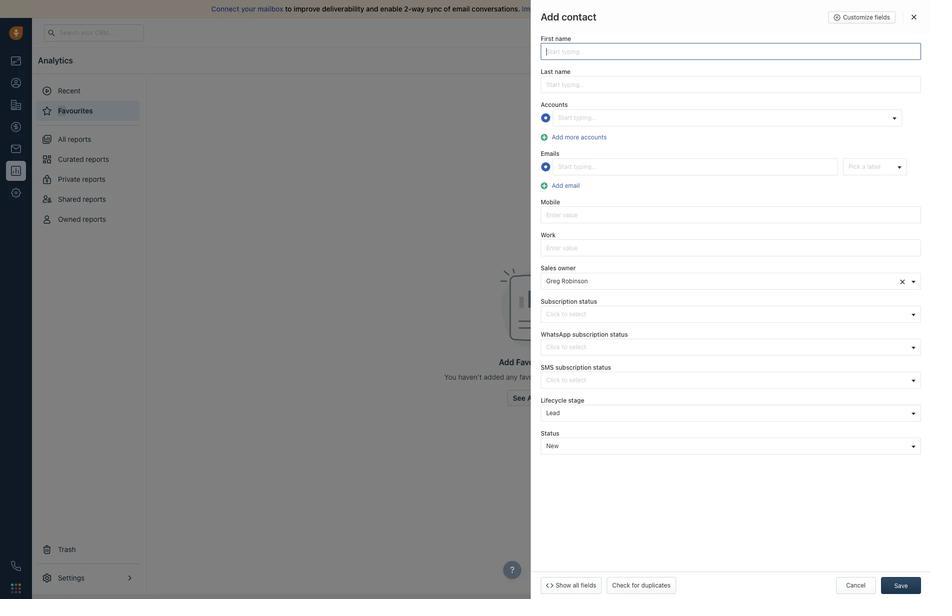 Task type: vqa. For each thing, say whether or not it's contained in the screenshot.


Task type: locate. For each thing, give the bounding box(es) containing it.
1 vertical spatial all
[[573, 582, 580, 590]]

1 horizontal spatial fields
[[875, 14, 891, 21]]

1 vertical spatial select
[[570, 343, 587, 351]]

1 vertical spatial add
[[552, 182, 564, 190]]

2 vertical spatial click to select button
[[541, 372, 922, 389]]

2 click to select button from the top
[[541, 339, 922, 356]]

0 horizontal spatial fields
[[581, 582, 597, 590]]

add
[[541, 11, 560, 23]]

1 click to select from the top
[[547, 310, 587, 318]]

0 vertical spatial click to select button
[[541, 306, 922, 323]]

mobile
[[541, 199, 560, 206]]

click down the whatsapp
[[547, 343, 560, 351]]

mailbox
[[258, 5, 283, 13]]

click to select button for whatsapp subscription status
[[541, 339, 922, 356]]

1 horizontal spatial email
[[565, 182, 580, 190]]

select down sms subscription status
[[570, 377, 587, 384]]

fields inside button
[[875, 14, 891, 21]]

subscription status
[[541, 298, 597, 305]]

contact
[[562, 11, 597, 23]]

1 vertical spatial status
[[610, 331, 628, 338]]

1 add from the top
[[552, 133, 564, 141]]

explore plans
[[743, 29, 782, 36]]

label
[[868, 163, 881, 170]]

1 your from the left
[[241, 5, 256, 13]]

sales
[[541, 265, 557, 272]]

lead button
[[541, 405, 922, 422]]

3 click from the top
[[547, 377, 560, 384]]

1 vertical spatial click
[[547, 343, 560, 351]]

1 vertical spatial subscription
[[556, 364, 592, 371]]

2-
[[404, 5, 412, 13]]

1 vertical spatial fields
[[581, 582, 597, 590]]

show all fields button
[[541, 578, 602, 595]]

robinson
[[562, 277, 588, 285]]

Mobile text field
[[541, 207, 922, 224]]

way
[[412, 5, 425, 13]]

to for sms
[[562, 377, 568, 384]]

your left the mailbox
[[241, 5, 256, 13]]

a
[[863, 163, 866, 170]]

name right first
[[556, 35, 571, 43]]

to down the whatsapp
[[562, 343, 568, 351]]

click down subscription
[[547, 310, 560, 318]]

cancel button
[[836, 578, 876, 595]]

all
[[546, 5, 554, 13], [573, 582, 580, 590]]

customize fields button
[[829, 12, 896, 24]]

0 vertical spatial click to select
[[547, 310, 587, 318]]

to
[[285, 5, 292, 13], [562, 310, 568, 318], [562, 343, 568, 351], [562, 377, 568, 384]]

what's new image
[[859, 30, 866, 37]]

0 horizontal spatial email
[[453, 5, 470, 13]]

select for whatsapp
[[570, 343, 587, 351]]

0 vertical spatial select
[[570, 310, 587, 318]]

1 select from the top
[[570, 310, 587, 318]]

connect your mailbox to improve deliverability and enable 2-way sync of email conversations. import all your sales data
[[211, 5, 606, 13]]

save button
[[882, 578, 922, 595]]

save
[[895, 583, 908, 590]]

1 horizontal spatial all
[[573, 582, 580, 590]]

lead
[[547, 410, 560, 417]]

to down sms subscription status
[[562, 377, 568, 384]]

subscription right the whatsapp
[[573, 331, 609, 338]]

add left more
[[552, 133, 564, 141]]

status
[[541, 430, 560, 438]]

all right import
[[546, 5, 554, 13]]

import all your sales data link
[[522, 5, 607, 13]]

click to select
[[547, 310, 587, 318], [547, 343, 587, 351], [547, 377, 587, 384]]

dialog
[[531, 0, 932, 600]]

subscription right sms at the bottom right of page
[[556, 364, 592, 371]]

fields right show
[[581, 582, 597, 590]]

sync
[[427, 5, 442, 13]]

name for first name
[[556, 35, 571, 43]]

click to select for whatsapp
[[547, 343, 587, 351]]

status for whatsapp subscription status
[[610, 331, 628, 338]]

add contact
[[541, 11, 597, 23]]

1 click from the top
[[547, 310, 560, 318]]

select
[[570, 310, 587, 318], [570, 343, 587, 351], [570, 377, 587, 384]]

improve
[[294, 5, 320, 13]]

0 horizontal spatial your
[[241, 5, 256, 13]]

1 horizontal spatial your
[[555, 5, 570, 13]]

pick a label button
[[844, 158, 908, 175]]

add more accounts link
[[550, 133, 607, 141]]

3 click to select from the top
[[547, 377, 587, 384]]

click to select for subscription
[[547, 310, 587, 318]]

owner
[[558, 265, 576, 272]]

to down subscription status
[[562, 310, 568, 318]]

2 your from the left
[[555, 5, 570, 13]]

2 click to select from the top
[[547, 343, 587, 351]]

add
[[552, 133, 564, 141], [552, 182, 564, 190]]

all right show
[[573, 582, 580, 590]]

all inside "button"
[[573, 582, 580, 590]]

1 click to select button from the top
[[541, 306, 922, 323]]

2 select from the top
[[570, 343, 587, 351]]

select down whatsapp subscription status
[[570, 343, 587, 351]]

work
[[541, 232, 556, 239]]

3 select from the top
[[570, 377, 587, 384]]

add inside button
[[552, 133, 564, 141]]

accounts
[[541, 101, 568, 109]]

subscription
[[573, 331, 609, 338], [556, 364, 592, 371]]

1 vertical spatial name
[[555, 68, 571, 76]]

deliverability
[[322, 5, 364, 13]]

fields
[[875, 14, 891, 21], [581, 582, 597, 590]]

duplicates
[[642, 582, 671, 590]]

select down subscription status
[[570, 310, 587, 318]]

your left sales
[[555, 5, 570, 13]]

2 vertical spatial select
[[570, 377, 587, 384]]

to for whatsapp
[[562, 343, 568, 351]]

click down sms at the bottom right of page
[[547, 377, 560, 384]]

3 click to select button from the top
[[541, 372, 922, 389]]

click
[[547, 310, 560, 318], [547, 343, 560, 351], [547, 377, 560, 384]]

click to select down the whatsapp
[[547, 343, 587, 351]]

0 vertical spatial add
[[552, 133, 564, 141]]

ends
[[683, 29, 696, 36]]

click to select down subscription status
[[547, 310, 587, 318]]

connect your mailbox link
[[211, 5, 285, 13]]

to right the mailbox
[[285, 5, 292, 13]]

click to select button for subscription status
[[541, 306, 922, 323]]

new button
[[541, 438, 922, 455]]

0 vertical spatial status
[[579, 298, 597, 305]]

fields right customize
[[875, 14, 891, 21]]

lifecycle stage
[[541, 397, 585, 405]]

2 click from the top
[[547, 343, 560, 351]]

name right last
[[555, 68, 571, 76]]

2 vertical spatial click to select
[[547, 377, 587, 384]]

conversations.
[[472, 5, 520, 13]]

add email
[[552, 182, 580, 190]]

in
[[698, 29, 702, 36]]

add up mobile
[[552, 182, 564, 190]]

whatsapp subscription status
[[541, 331, 628, 338]]

1 vertical spatial email
[[565, 182, 580, 190]]

0 vertical spatial subscription
[[573, 331, 609, 338]]

0 vertical spatial name
[[556, 35, 571, 43]]

click to select button
[[541, 306, 922, 323], [541, 339, 922, 356], [541, 372, 922, 389]]

email
[[453, 5, 470, 13], [565, 182, 580, 190]]

explore
[[743, 29, 764, 36]]

click to select down sms subscription status
[[547, 377, 587, 384]]

1 vertical spatial click to select
[[547, 343, 587, 351]]

0 vertical spatial all
[[546, 5, 554, 13]]

2 vertical spatial status
[[594, 364, 612, 371]]

add inside button
[[552, 182, 564, 190]]

0 vertical spatial click
[[547, 310, 560, 318]]

2 add from the top
[[552, 182, 564, 190]]

your
[[658, 29, 670, 36]]

add email button
[[541, 181, 583, 191]]

sales owner
[[541, 265, 576, 272]]

0 vertical spatial fields
[[875, 14, 891, 21]]

click for whatsapp
[[547, 343, 560, 351]]

last
[[541, 68, 553, 76]]

your
[[241, 5, 256, 13], [555, 5, 570, 13]]

2 vertical spatial click
[[547, 377, 560, 384]]

name
[[556, 35, 571, 43], [555, 68, 571, 76]]

1 vertical spatial click to select button
[[541, 339, 922, 356]]

status
[[579, 298, 597, 305], [610, 331, 628, 338], [594, 364, 612, 371]]

emails
[[541, 150, 560, 157]]

check for duplicates
[[613, 582, 671, 590]]



Task type: describe. For each thing, give the bounding box(es) containing it.
whatsapp
[[541, 331, 571, 338]]

click for sms
[[547, 377, 560, 384]]

Search your CRM... text field
[[44, 24, 144, 41]]

sms subscription status
[[541, 364, 612, 371]]

0 vertical spatial email
[[453, 5, 470, 13]]

pick
[[849, 163, 861, 170]]

show all fields
[[556, 582, 597, 590]]

First name text field
[[541, 43, 922, 60]]

start typing... button
[[553, 110, 903, 127]]

enable
[[380, 5, 403, 13]]

add more accounts button
[[541, 132, 610, 142]]

plans
[[766, 29, 782, 36]]

and
[[366, 5, 379, 13]]

click to select button for sms subscription status
[[541, 372, 922, 389]]

stage
[[569, 397, 585, 405]]

first
[[541, 35, 554, 43]]

freshworks switcher image
[[11, 584, 21, 594]]

sales
[[572, 5, 589, 13]]

customize
[[844, 14, 874, 21]]

21
[[704, 29, 710, 36]]

close image
[[912, 14, 917, 20]]

first name
[[541, 35, 571, 43]]

check for duplicates button
[[607, 578, 677, 595]]

more
[[565, 133, 580, 141]]

data
[[591, 5, 606, 13]]

customize fields
[[844, 14, 891, 21]]

trial
[[672, 29, 682, 36]]

typing...
[[574, 114, 597, 122]]

add for add more accounts
[[552, 133, 564, 141]]

show
[[556, 582, 572, 590]]

0 horizontal spatial all
[[546, 5, 554, 13]]

start typing...
[[559, 114, 597, 122]]

accounts
[[581, 133, 607, 141]]

email inside button
[[565, 182, 580, 190]]

start
[[559, 114, 572, 122]]

import
[[522, 5, 544, 13]]

check
[[613, 582, 631, 590]]

lifecycle
[[541, 397, 567, 405]]

explore plans link
[[737, 27, 787, 39]]

phone image
[[11, 562, 21, 572]]

add more accounts
[[552, 133, 607, 141]]

pick a label
[[849, 163, 881, 170]]

phone element
[[6, 557, 26, 577]]

status for sms subscription status
[[594, 364, 612, 371]]

dialog containing add contact
[[531, 0, 932, 600]]

greg robinson
[[547, 277, 588, 285]]

Last name text field
[[541, 76, 922, 93]]

fields inside "button"
[[581, 582, 597, 590]]

add email link
[[550, 182, 580, 190]]

name for last name
[[555, 68, 571, 76]]

click to select for sms
[[547, 377, 587, 384]]

new
[[547, 443, 559, 450]]

to for subscription
[[562, 310, 568, 318]]

your trial ends in 21 days
[[658, 29, 724, 36]]

click for subscription
[[547, 310, 560, 318]]

for
[[632, 582, 640, 590]]

subscription for whatsapp
[[573, 331, 609, 338]]

subscription
[[541, 298, 578, 305]]

subscription for sms
[[556, 364, 592, 371]]

select for sms
[[570, 377, 587, 384]]

days
[[712, 29, 724, 36]]

send email image
[[833, 28, 840, 37]]

cancel
[[847, 582, 866, 590]]

sms
[[541, 364, 554, 371]]

of
[[444, 5, 451, 13]]

×
[[900, 275, 906, 287]]

add for add email
[[552, 182, 564, 190]]

Start typing... email field
[[553, 158, 839, 175]]

last name
[[541, 68, 571, 76]]

Work text field
[[541, 240, 922, 257]]

connect
[[211, 5, 239, 13]]

select for subscription
[[570, 310, 587, 318]]

greg
[[547, 277, 560, 285]]



